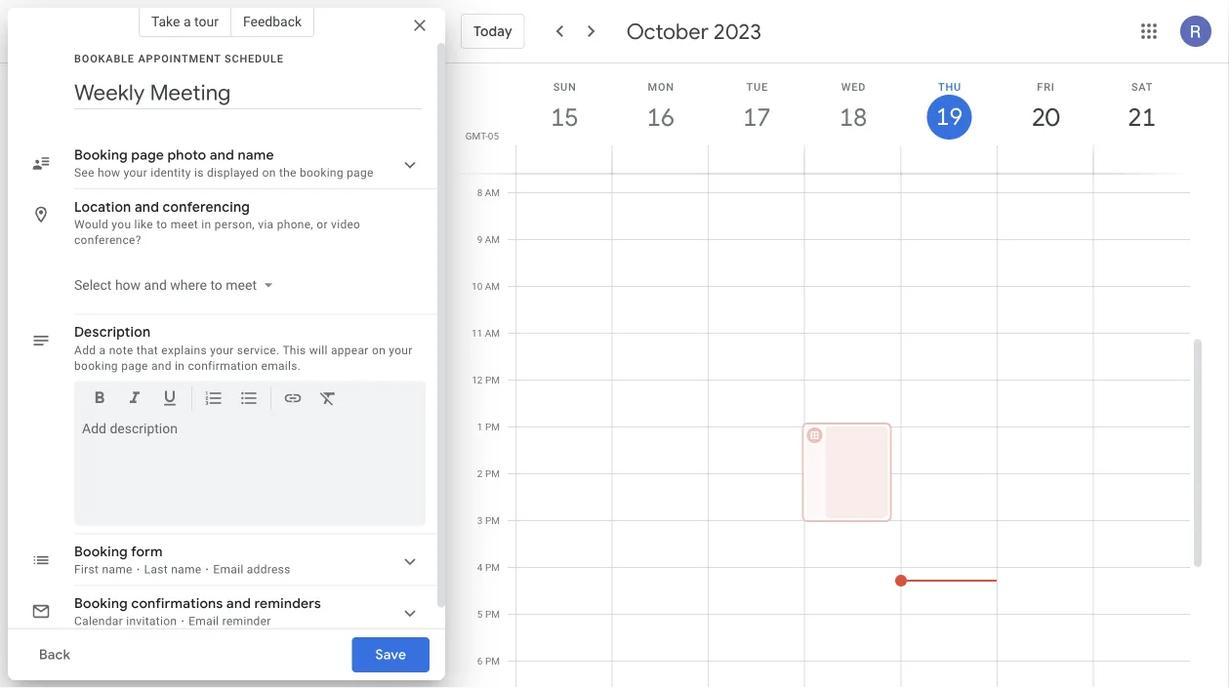 Task type: vqa. For each thing, say whether or not it's contained in the screenshot.


Task type: describe. For each thing, give the bounding box(es) containing it.
thu
[[939, 81, 962, 93]]

05
[[488, 130, 499, 142]]

2
[[478, 468, 483, 480]]

9 am
[[477, 234, 500, 246]]

select how and where to meet button
[[66, 268, 280, 303]]

is
[[194, 166, 204, 180]]

gmt-05
[[466, 130, 499, 142]]

5
[[478, 609, 483, 621]]

this
[[283, 343, 306, 357]]

service.
[[237, 343, 280, 357]]

saturday, october 21 element
[[1120, 95, 1165, 140]]

5 pm
[[478, 609, 500, 621]]

15
[[550, 101, 578, 133]]

like
[[134, 218, 153, 231]]

to inside location and conferencing would you like to meet in person, via phone, or video conference?
[[156, 218, 167, 231]]

booking form
[[74, 544, 163, 561]]

note
[[109, 343, 133, 357]]

take
[[151, 13, 180, 29]]

8
[[477, 187, 483, 199]]

pm for 5 pm
[[485, 609, 500, 621]]

identity
[[151, 166, 191, 180]]

3
[[478, 515, 483, 527]]

conferencing
[[163, 198, 250, 216]]

page for description
[[121, 359, 148, 373]]

that
[[137, 343, 158, 357]]

21 column header
[[1093, 63, 1191, 173]]

3 pm
[[478, 515, 500, 527]]

how inside the booking page photo and name see how your identity is displayed on the booking page
[[98, 166, 121, 180]]

booking for name
[[300, 166, 344, 180]]

fri
[[1038, 81, 1056, 93]]

or
[[317, 218, 328, 231]]

today button
[[461, 8, 525, 55]]

you
[[112, 218, 131, 231]]

name for last name
[[171, 563, 202, 577]]

bookable
[[74, 52, 135, 64]]

20 column header
[[997, 63, 1094, 173]]

sat 21
[[1127, 81, 1155, 133]]

friday, october 20 element
[[1024, 95, 1069, 140]]

12 pm
[[472, 375, 500, 386]]

calendar
[[74, 615, 123, 629]]

description add a note that explains your service. this will appear on your booking page and in confirmation emails.
[[74, 324, 413, 373]]

would
[[74, 218, 109, 231]]

reminders
[[255, 595, 321, 613]]

15 column header
[[516, 63, 613, 173]]

booking confirmations and reminders
[[74, 595, 321, 613]]

first name
[[74, 563, 133, 577]]

explains
[[161, 343, 207, 357]]

pm for 2 pm
[[485, 468, 500, 480]]

meet inside location and conferencing would you like to meet in person, via phone, or video conference?
[[171, 218, 198, 231]]

confirmations
[[131, 595, 223, 613]]

confirmation
[[188, 359, 258, 373]]

back button
[[23, 632, 86, 679]]

on for that
[[372, 343, 386, 357]]

tue 17
[[742, 81, 770, 133]]

0 vertical spatial page
[[131, 147, 164, 164]]

18 column header
[[805, 63, 902, 173]]

add
[[74, 343, 96, 357]]

2 pm
[[478, 468, 500, 480]]

october
[[627, 18, 709, 45]]

a inside button
[[184, 13, 191, 29]]

4
[[478, 562, 483, 574]]

insert link image
[[283, 388, 303, 411]]

back
[[39, 647, 70, 664]]

email address
[[213, 563, 291, 577]]

booking for booking page photo and name see how your identity is displayed on the booking page
[[74, 147, 128, 164]]

feedback
[[243, 13, 302, 29]]

mon
[[648, 81, 675, 93]]

gmt-
[[466, 130, 488, 142]]

10 am
[[472, 281, 500, 293]]

appear
[[331, 343, 369, 357]]

grid containing 15
[[453, 63, 1206, 689]]

invitation
[[126, 615, 177, 629]]

sat
[[1132, 81, 1154, 93]]

Add title text field
[[74, 78, 422, 107]]

pm for 3 pm
[[485, 515, 500, 527]]

page for booking
[[347, 166, 374, 180]]

9
[[477, 234, 483, 246]]

person,
[[215, 218, 255, 231]]

take a tour button
[[139, 6, 231, 37]]

17
[[742, 101, 770, 133]]

am for 11 am
[[485, 328, 500, 339]]

18
[[838, 101, 866, 133]]

phone,
[[277, 218, 314, 231]]

am for 8 am
[[485, 187, 500, 199]]

fri 20
[[1031, 81, 1059, 133]]

last name
[[144, 563, 202, 577]]

and inside 'description add a note that explains your service. this will appear on your booking page and in confirmation emails.'
[[151, 359, 172, 373]]

wed
[[842, 81, 867, 93]]

20
[[1031, 101, 1059, 133]]

pm for 1 pm
[[485, 421, 500, 433]]

booking page photo and name see how your identity is displayed on the booking page
[[74, 147, 374, 180]]

reminder
[[222, 615, 271, 629]]

2 horizontal spatial your
[[389, 343, 413, 357]]

11 am
[[472, 328, 500, 339]]

location
[[74, 198, 131, 216]]

email for email address
[[213, 563, 244, 577]]

your inside the booking page photo and name see how your identity is displayed on the booking page
[[124, 166, 147, 180]]

calendar invitation
[[74, 615, 177, 629]]

name inside the booking page photo and name see how your identity is displayed on the booking page
[[238, 147, 274, 164]]

select how and where to meet
[[74, 277, 257, 293]]

first
[[74, 563, 99, 577]]

10
[[472, 281, 483, 293]]

in inside location and conferencing would you like to meet in person, via phone, or video conference?
[[202, 218, 211, 231]]

pm for 12 pm
[[485, 375, 500, 386]]

on for name
[[262, 166, 276, 180]]



Task type: locate. For each thing, give the bounding box(es) containing it.
16
[[646, 101, 674, 133]]

and up displayed
[[210, 147, 234, 164]]

thu 19
[[935, 81, 962, 132]]

thursday, october 19, today element
[[928, 95, 972, 140]]

on left the on the left top of the page
[[262, 166, 276, 180]]

1 vertical spatial meet
[[226, 277, 257, 293]]

page inside 'description add a note that explains your service. this will appear on your booking page and in confirmation emails.'
[[121, 359, 148, 373]]

2 booking from the top
[[74, 544, 128, 561]]

0 vertical spatial booking
[[300, 166, 344, 180]]

1 vertical spatial email
[[189, 615, 219, 629]]

booking right the on the left top of the page
[[300, 166, 344, 180]]

on right appear
[[372, 343, 386, 357]]

1
[[478, 421, 483, 433]]

in down explains
[[175, 359, 185, 373]]

am right 9
[[485, 234, 500, 246]]

3 pm from the top
[[485, 468, 500, 480]]

select
[[74, 277, 112, 293]]

Description text field
[[82, 421, 418, 518]]

october 2023
[[627, 18, 762, 45]]

6 pm
[[478, 656, 500, 668]]

video
[[331, 218, 361, 231]]

booking inside 'description add a note that explains your service. this will appear on your booking page and in confirmation emails.'
[[74, 359, 118, 373]]

pm right '4'
[[485, 562, 500, 574]]

0 vertical spatial how
[[98, 166, 121, 180]]

2 am from the top
[[485, 234, 500, 246]]

numbered list image
[[204, 388, 224, 411]]

form
[[131, 544, 163, 561]]

name up displayed
[[238, 147, 274, 164]]

1 vertical spatial booking
[[74, 359, 118, 373]]

12
[[472, 375, 483, 386]]

where
[[170, 277, 207, 293]]

and down that
[[151, 359, 172, 373]]

take a tour
[[151, 13, 219, 29]]

1 vertical spatial booking
[[74, 544, 128, 561]]

1 vertical spatial page
[[347, 166, 374, 180]]

1 vertical spatial how
[[115, 277, 141, 293]]

conference?
[[74, 233, 141, 247]]

5 pm from the top
[[485, 562, 500, 574]]

photo
[[168, 147, 206, 164]]

how
[[98, 166, 121, 180], [115, 277, 141, 293]]

booking up 'first name'
[[74, 544, 128, 561]]

19 column header
[[901, 63, 998, 173]]

0 horizontal spatial to
[[156, 218, 167, 231]]

on inside the booking page photo and name see how your identity is displayed on the booking page
[[262, 166, 276, 180]]

pm right 3
[[485, 515, 500, 527]]

booking down add
[[74, 359, 118, 373]]

19
[[935, 102, 962, 132]]

4 am from the top
[[485, 328, 500, 339]]

am right 8
[[485, 187, 500, 199]]

1 pm
[[478, 421, 500, 433]]

6 pm from the top
[[485, 609, 500, 621]]

2 horizontal spatial name
[[238, 147, 274, 164]]

how right see
[[98, 166, 121, 180]]

1 am from the top
[[485, 187, 500, 199]]

am right '11'
[[485, 328, 500, 339]]

page up identity
[[131, 147, 164, 164]]

bold image
[[90, 388, 109, 411]]

bookable appointment schedule
[[74, 52, 284, 64]]

italic image
[[125, 388, 145, 411]]

grid
[[453, 63, 1206, 689]]

remove formatting image
[[318, 388, 338, 411]]

underline image
[[160, 388, 180, 411]]

and up like in the top of the page
[[135, 198, 159, 216]]

booking
[[74, 147, 128, 164], [74, 544, 128, 561], [74, 595, 128, 613]]

3 booking from the top
[[74, 595, 128, 613]]

6
[[478, 656, 483, 668]]

0 horizontal spatial on
[[262, 166, 276, 180]]

4 pm
[[478, 562, 500, 574]]

1 horizontal spatial on
[[372, 343, 386, 357]]

meet right where
[[226, 277, 257, 293]]

tuesday, october 17 element
[[735, 95, 780, 140]]

name down booking form
[[102, 563, 133, 577]]

1 horizontal spatial a
[[184, 13, 191, 29]]

and left where
[[144, 277, 167, 293]]

how right select
[[115, 277, 141, 293]]

0 horizontal spatial name
[[102, 563, 133, 577]]

feedback button
[[231, 6, 315, 37]]

pm right 6
[[485, 656, 500, 668]]

booking for booking form
[[74, 544, 128, 561]]

2023
[[714, 18, 762, 45]]

pm right 2 at the bottom of the page
[[485, 468, 500, 480]]

your left identity
[[124, 166, 147, 180]]

monday, october 16 element
[[639, 95, 684, 140]]

1 horizontal spatial your
[[210, 343, 234, 357]]

email
[[213, 563, 244, 577], [189, 615, 219, 629]]

booking
[[300, 166, 344, 180], [74, 359, 118, 373]]

to right where
[[210, 277, 223, 293]]

1 horizontal spatial to
[[210, 277, 223, 293]]

am right 10
[[485, 281, 500, 293]]

a right add
[[99, 343, 106, 357]]

0 vertical spatial email
[[213, 563, 244, 577]]

11
[[472, 328, 483, 339]]

wednesday, october 18 element
[[831, 95, 876, 140]]

2 vertical spatial booking
[[74, 595, 128, 613]]

0 horizontal spatial booking
[[74, 359, 118, 373]]

pm right 12
[[485, 375, 500, 386]]

meet down conferencing
[[171, 218, 198, 231]]

see
[[74, 166, 94, 180]]

displayed
[[207, 166, 259, 180]]

1 vertical spatial a
[[99, 343, 106, 357]]

am for 10 am
[[485, 281, 500, 293]]

am for 9 am
[[485, 234, 500, 246]]

the
[[279, 166, 297, 180]]

a left tour
[[184, 13, 191, 29]]

0 horizontal spatial meet
[[171, 218, 198, 231]]

to right like in the top of the page
[[156, 218, 167, 231]]

email down the booking confirmations and reminders
[[189, 615, 219, 629]]

tue
[[747, 81, 769, 93]]

1 pm from the top
[[485, 375, 500, 386]]

and up reminder
[[227, 595, 251, 613]]

description
[[74, 324, 151, 341]]

page up video
[[347, 166, 374, 180]]

0 vertical spatial in
[[202, 218, 211, 231]]

how inside popup button
[[115, 277, 141, 293]]

booking up see
[[74, 147, 128, 164]]

1 booking from the top
[[74, 147, 128, 164]]

formatting options toolbar
[[74, 381, 426, 423]]

sunday, october 15 element
[[542, 95, 587, 140]]

0 horizontal spatial your
[[124, 166, 147, 180]]

email for email reminder
[[189, 615, 219, 629]]

and
[[210, 147, 234, 164], [135, 198, 159, 216], [144, 277, 167, 293], [151, 359, 172, 373], [227, 595, 251, 613]]

will
[[309, 343, 328, 357]]

tour
[[194, 13, 219, 29]]

in
[[202, 218, 211, 231], [175, 359, 185, 373]]

and inside location and conferencing would you like to meet in person, via phone, or video conference?
[[135, 198, 159, 216]]

emails.
[[261, 359, 301, 373]]

17 column header
[[708, 63, 806, 173]]

to inside popup button
[[210, 277, 223, 293]]

0 horizontal spatial a
[[99, 343, 106, 357]]

on inside 'description add a note that explains your service. this will appear on your booking page and in confirmation emails.'
[[372, 343, 386, 357]]

7 pm from the top
[[485, 656, 500, 668]]

to
[[156, 218, 167, 231], [210, 277, 223, 293]]

0 vertical spatial to
[[156, 218, 167, 231]]

in inside 'description add a note that explains your service. this will appear on your booking page and in confirmation emails.'
[[175, 359, 185, 373]]

0 vertical spatial on
[[262, 166, 276, 180]]

booking for that
[[74, 359, 118, 373]]

0 horizontal spatial in
[[175, 359, 185, 373]]

schedule
[[225, 52, 284, 64]]

booking for booking confirmations and reminders
[[74, 595, 128, 613]]

0 vertical spatial a
[[184, 13, 191, 29]]

0 vertical spatial meet
[[171, 218, 198, 231]]

4 pm from the top
[[485, 515, 500, 527]]

meet inside popup button
[[226, 277, 257, 293]]

name right last
[[171, 563, 202, 577]]

1 horizontal spatial in
[[202, 218, 211, 231]]

wed 18
[[838, 81, 867, 133]]

2 pm from the top
[[485, 421, 500, 433]]

a inside 'description add a note that explains your service. this will appear on your booking page and in confirmation emails.'
[[99, 343, 106, 357]]

sun
[[554, 81, 577, 93]]

1 horizontal spatial booking
[[300, 166, 344, 180]]

booking up calendar
[[74, 595, 128, 613]]

email reminder
[[189, 615, 271, 629]]

1 vertical spatial on
[[372, 343, 386, 357]]

name
[[238, 147, 274, 164], [102, 563, 133, 577], [171, 563, 202, 577]]

bulleted list image
[[239, 388, 259, 411]]

pm for 6 pm
[[485, 656, 500, 668]]

your up confirmation
[[210, 343, 234, 357]]

21
[[1127, 101, 1155, 133]]

and inside popup button
[[144, 277, 167, 293]]

booking inside the booking page photo and name see how your identity is displayed on the booking page
[[74, 147, 128, 164]]

your right appear
[[389, 343, 413, 357]]

appointment
[[138, 52, 221, 64]]

pm right 1
[[485, 421, 500, 433]]

1 horizontal spatial name
[[171, 563, 202, 577]]

via
[[258, 218, 274, 231]]

last
[[144, 563, 168, 577]]

email left address
[[213, 563, 244, 577]]

pm right "5" on the left
[[485, 609, 500, 621]]

1 vertical spatial in
[[175, 359, 185, 373]]

location and conferencing would you like to meet in person, via phone, or video conference?
[[74, 198, 361, 247]]

today
[[474, 22, 513, 40]]

and inside the booking page photo and name see how your identity is displayed on the booking page
[[210, 147, 234, 164]]

1 horizontal spatial meet
[[226, 277, 257, 293]]

mon 16
[[646, 81, 675, 133]]

3 am from the top
[[485, 281, 500, 293]]

1 vertical spatial to
[[210, 277, 223, 293]]

on
[[262, 166, 276, 180], [372, 343, 386, 357]]

16 column header
[[612, 63, 709, 173]]

8 am
[[477, 187, 500, 199]]

2 vertical spatial page
[[121, 359, 148, 373]]

in down conferencing
[[202, 218, 211, 231]]

sun 15
[[550, 81, 578, 133]]

0 vertical spatial booking
[[74, 147, 128, 164]]

page down that
[[121, 359, 148, 373]]

pm for 4 pm
[[485, 562, 500, 574]]

meet
[[171, 218, 198, 231], [226, 277, 257, 293]]

booking inside the booking page photo and name see how your identity is displayed on the booking page
[[300, 166, 344, 180]]

name for first name
[[102, 563, 133, 577]]



